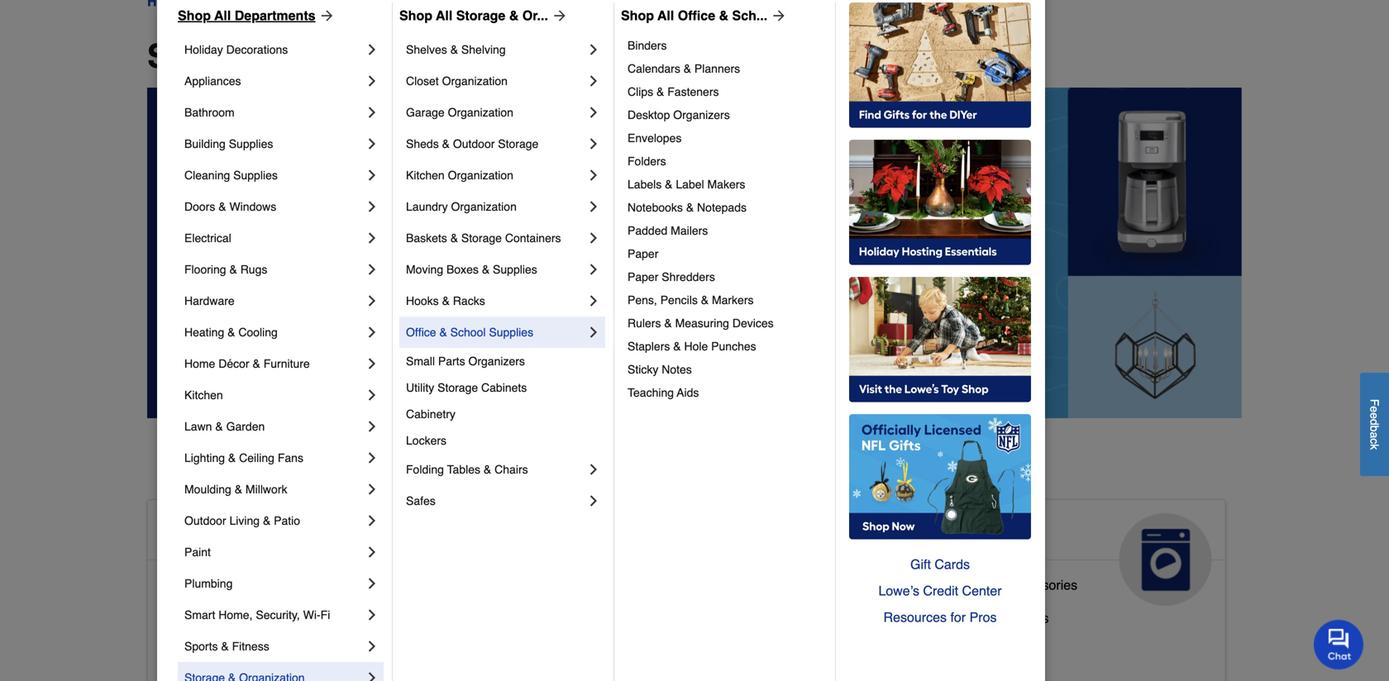 Task type: locate. For each thing, give the bounding box(es) containing it.
arrow right image up shelves & shelving link
[[548, 7, 568, 24]]

& down accessible bedroom link
[[221, 640, 229, 653]]

home,
[[219, 609, 253, 622]]

1 vertical spatial organizers
[[469, 355, 525, 368]]

all inside shop all departments link
[[214, 8, 231, 23]]

& right shelves
[[451, 43, 458, 56]]

office & school supplies link
[[406, 317, 586, 348]]

shop all departments link
[[178, 6, 335, 26]]

shop up binders
[[621, 8, 654, 23]]

appliances link down decorations
[[184, 65, 364, 97]]

fitness
[[232, 640, 269, 653]]

0 vertical spatial parts
[[438, 355, 465, 368]]

1 horizontal spatial organizers
[[673, 108, 730, 122]]

arrow right image inside the "shop all office & sch..." link
[[768, 7, 788, 24]]

chairs
[[495, 463, 528, 476]]

supplies for cleaning supplies
[[233, 169, 278, 182]]

&
[[509, 8, 519, 23], [719, 8, 729, 23], [451, 43, 458, 56], [684, 62, 691, 75], [657, 85, 664, 98], [442, 137, 450, 151], [665, 178, 673, 191], [219, 200, 226, 213], [686, 201, 694, 214], [451, 232, 458, 245], [229, 263, 237, 276], [482, 263, 490, 276], [701, 294, 709, 307], [442, 294, 450, 308], [664, 317, 672, 330], [228, 326, 235, 339], [440, 326, 447, 339], [673, 340, 681, 353], [253, 357, 260, 371], [215, 420, 223, 433], [228, 452, 236, 465], [484, 463, 492, 476], [235, 483, 242, 496], [263, 514, 271, 528], [613, 520, 630, 547], [995, 578, 1004, 593], [959, 611, 968, 626], [643, 637, 652, 653], [221, 640, 229, 653], [263, 644, 272, 659]]

building supplies
[[184, 137, 273, 151]]

supplies
[[229, 137, 273, 151], [233, 169, 278, 182], [493, 263, 537, 276], [489, 326, 534, 339], [589, 604, 639, 619]]

& inside 'link'
[[665, 178, 673, 191]]

center
[[962, 584, 1002, 599]]

0 horizontal spatial kitchen
[[184, 389, 223, 402]]

1 vertical spatial paper
[[628, 270, 659, 284]]

0 vertical spatial bathroom
[[184, 106, 235, 119]]

shop up shelves
[[399, 8, 433, 23]]

0 horizontal spatial office
[[406, 326, 436, 339]]

furniture up kitchen link at the left
[[264, 357, 310, 371]]

1 horizontal spatial pet
[[637, 520, 673, 547]]

appliance parts & accessories link
[[898, 574, 1078, 607]]

paper down padded
[[628, 247, 659, 261]]

storage up the kitchen organization link
[[498, 137, 539, 151]]

2 horizontal spatial shop
[[621, 8, 654, 23]]

all down shop all departments link
[[238, 37, 280, 75]]

bedroom
[[228, 611, 282, 626]]

0 vertical spatial pet
[[637, 520, 673, 547]]

folders
[[628, 155, 666, 168]]

notes
[[662, 363, 692, 376]]

2 paper from the top
[[628, 270, 659, 284]]

kitchen up laundry
[[406, 169, 445, 182]]

supplies up houses,
[[589, 604, 639, 619]]

smart home, security, wi-fi
[[184, 609, 330, 622]]

smart home, security, wi-fi link
[[184, 600, 364, 631]]

millwork
[[246, 483, 287, 496]]

markers
[[712, 294, 754, 307]]

0 horizontal spatial appliances
[[184, 74, 241, 88]]

& right the clips at left top
[[657, 85, 664, 98]]

moving boxes & supplies link
[[406, 254, 586, 285]]

0 vertical spatial appliances link
[[184, 65, 364, 97]]

0 horizontal spatial arrow right image
[[548, 7, 568, 24]]

accessible
[[161, 520, 282, 547], [161, 578, 225, 593], [161, 611, 225, 626], [161, 644, 225, 659]]

shop all office & sch...
[[621, 8, 768, 23]]

accessible home image
[[383, 514, 475, 606]]

bathroom up building
[[184, 106, 235, 119]]

kitchen up lawn
[[184, 389, 223, 402]]

1 vertical spatial parts
[[960, 578, 991, 593]]

arrow right image
[[316, 7, 335, 24]]

pens,
[[628, 294, 657, 307]]

all up holiday decorations
[[214, 8, 231, 23]]

office up 'binders' link
[[678, 8, 716, 23]]

& right boxes
[[482, 263, 490, 276]]

beds,
[[553, 637, 587, 653]]

organization down sheds & outdoor storage
[[448, 169, 514, 182]]

1 horizontal spatial appliances
[[898, 520, 1022, 547]]

chevron right image for shelves & shelving
[[586, 41, 602, 58]]

1 vertical spatial furniture
[[656, 637, 709, 653]]

tables
[[447, 463, 481, 476]]

organization down shelving
[[442, 74, 508, 88]]

office up the small
[[406, 326, 436, 339]]

& left pros
[[959, 611, 968, 626]]

chevron right image for building supplies
[[364, 136, 380, 152]]

chevron right image for folding tables & chairs
[[586, 462, 602, 478]]

0 vertical spatial outdoor
[[453, 137, 495, 151]]

chevron right image for safes
[[586, 493, 602, 509]]

1 horizontal spatial shop
[[399, 8, 433, 23]]

organizers down "fasteners"
[[673, 108, 730, 122]]

accessible inside 'link'
[[161, 520, 282, 547]]

1 shop from the left
[[178, 8, 211, 23]]

shop
[[178, 8, 211, 23], [399, 8, 433, 23], [621, 8, 654, 23]]

parts up utility storage cabinets
[[438, 355, 465, 368]]

& left rugs
[[229, 263, 237, 276]]

& up measuring
[[701, 294, 709, 307]]

& left label on the top
[[665, 178, 673, 191]]

1 horizontal spatial parts
[[960, 578, 991, 593]]

1 horizontal spatial kitchen
[[406, 169, 445, 182]]

accessible bathroom link
[[161, 574, 286, 607]]

4 accessible from the top
[[161, 644, 225, 659]]

animal & pet care link
[[517, 500, 857, 606]]

1 arrow right image from the left
[[548, 7, 568, 24]]

bathroom up smart home, security, wi-fi
[[228, 578, 286, 593]]

parts for appliance
[[960, 578, 991, 593]]

organization
[[442, 74, 508, 88], [448, 106, 514, 119], [448, 169, 514, 182], [451, 200, 517, 213]]

0 vertical spatial departments
[[235, 8, 316, 23]]

arrow right image
[[548, 7, 568, 24], [768, 7, 788, 24]]

utility storage cabinets
[[406, 381, 527, 395]]

2 shop from the left
[[399, 8, 433, 23]]

garage organization link
[[406, 97, 586, 128]]

& left ceiling
[[228, 452, 236, 465]]

kitchen organization link
[[406, 160, 586, 191]]

all inside shop all storage & or... link
[[436, 8, 453, 23]]

accessible up smart
[[161, 578, 225, 593]]

outdoor down moulding
[[184, 514, 226, 528]]

small
[[406, 355, 435, 368]]

1 horizontal spatial arrow right image
[[768, 7, 788, 24]]

2 accessible from the top
[[161, 578, 225, 593]]

organizers up "utility storage cabinets" link
[[469, 355, 525, 368]]

kitchen for kitchen
[[184, 389, 223, 402]]

all up binders
[[658, 8, 674, 23]]

all
[[214, 8, 231, 23], [436, 8, 453, 23], [658, 8, 674, 23], [238, 37, 280, 75]]

home inside 'link'
[[289, 520, 353, 547]]

accessible entry & home link
[[161, 640, 311, 673]]

2 vertical spatial home
[[275, 644, 311, 659]]

& right lawn
[[215, 420, 223, 433]]

1 vertical spatial pet
[[530, 637, 550, 653]]

chevron right image for holiday decorations
[[364, 41, 380, 58]]

electrical
[[184, 232, 231, 245]]

baskets & storage containers link
[[406, 222, 586, 254]]

chevron right image for doors & windows
[[364, 199, 380, 215]]

0 horizontal spatial appliances link
[[184, 65, 364, 97]]

all up shelves & shelving at top
[[436, 8, 453, 23]]

hooks
[[406, 294, 439, 308]]

& left or...
[[509, 8, 519, 23]]

paper up pens,
[[628, 270, 659, 284]]

0 horizontal spatial furniture
[[264, 357, 310, 371]]

1 vertical spatial appliances link
[[885, 500, 1226, 606]]

1 vertical spatial home
[[289, 520, 353, 547]]

holiday
[[184, 43, 223, 56]]

furniture
[[264, 357, 310, 371], [656, 637, 709, 653]]

d
[[1368, 419, 1382, 426]]

& right décor
[[253, 357, 260, 371]]

paint link
[[184, 537, 364, 568]]

& inside animal & pet care
[[613, 520, 630, 547]]

calendars & planners link
[[628, 57, 824, 80]]

desktop organizers
[[628, 108, 730, 122]]

supplies up windows
[[233, 169, 278, 182]]

chevron right image for sports & fitness
[[364, 639, 380, 655]]

building
[[184, 137, 226, 151]]

chevron right image for laundry organization
[[586, 199, 602, 215]]

0 horizontal spatial shop
[[178, 8, 211, 23]]

storage up shelving
[[456, 8, 506, 23]]

arrow right image for shop all storage & or...
[[548, 7, 568, 24]]

3 shop from the left
[[621, 8, 654, 23]]

appliances down the holiday
[[184, 74, 241, 88]]

chevron right image for flooring & rugs
[[364, 261, 380, 278]]

shop up the holiday
[[178, 8, 211, 23]]

0 horizontal spatial outdoor
[[184, 514, 226, 528]]

appliances up 'cards'
[[898, 520, 1022, 547]]

1 horizontal spatial appliances link
[[885, 500, 1226, 606]]

appliance parts & accessories
[[898, 578, 1078, 593]]

chevron right image
[[364, 73, 380, 89], [364, 104, 380, 121], [586, 104, 602, 121], [364, 167, 380, 184], [364, 199, 380, 215], [586, 199, 602, 215], [586, 230, 602, 246], [364, 261, 380, 278], [586, 261, 602, 278], [364, 293, 380, 309], [586, 293, 602, 309], [364, 356, 380, 372], [364, 513, 380, 529], [364, 544, 380, 561], [364, 607, 380, 624]]

accessible entry & home
[[161, 644, 311, 659]]

appliances link up chillers
[[885, 500, 1226, 606]]

1 accessible from the top
[[161, 520, 282, 547]]

1 horizontal spatial furniture
[[656, 637, 709, 653]]

1 vertical spatial office
[[406, 326, 436, 339]]

departments up garage
[[289, 37, 492, 75]]

rulers & measuring devices link
[[628, 312, 824, 335]]

chevron right image
[[364, 41, 380, 58], [586, 41, 602, 58], [586, 73, 602, 89], [364, 136, 380, 152], [586, 136, 602, 152], [586, 167, 602, 184], [364, 230, 380, 246], [364, 324, 380, 341], [586, 324, 602, 341], [364, 387, 380, 404], [364, 419, 380, 435], [364, 450, 380, 466], [586, 462, 602, 478], [364, 481, 380, 498], [586, 493, 602, 509], [364, 576, 380, 592], [364, 639, 380, 655], [364, 670, 380, 682]]

& left the hole
[[673, 340, 681, 353]]

chevron right image for baskets & storage containers
[[586, 230, 602, 246]]

moulding & millwork
[[184, 483, 287, 496]]

supplies up cleaning supplies
[[229, 137, 273, 151]]

furniture right houses,
[[656, 637, 709, 653]]

notebooks & notepads
[[628, 201, 747, 214]]

shop for shop all office & sch...
[[621, 8, 654, 23]]

arrow right image inside shop all storage & or... link
[[548, 7, 568, 24]]

organization for garage organization
[[448, 106, 514, 119]]

f
[[1368, 399, 1382, 406]]

chevron right image for kitchen organization
[[586, 167, 602, 184]]

parts down 'cards'
[[960, 578, 991, 593]]

gift cards
[[911, 557, 970, 572]]

0 vertical spatial paper
[[628, 247, 659, 261]]

holiday decorations link
[[184, 34, 364, 65]]

baskets
[[406, 232, 447, 245]]

decorations
[[226, 43, 288, 56]]

shop all storage & or... link
[[399, 6, 568, 26]]

smart
[[184, 609, 215, 622]]

teaching
[[628, 386, 674, 399]]

kitchen for kitchen organization
[[406, 169, 445, 182]]

pens, pencils & markers link
[[628, 289, 824, 312]]

chevron right image for plumbing
[[364, 576, 380, 592]]

rulers & measuring devices
[[628, 317, 774, 330]]

or...
[[523, 8, 548, 23]]

safes link
[[406, 486, 586, 517]]

cards
[[935, 557, 970, 572]]

2 arrow right image from the left
[[768, 7, 788, 24]]

folders link
[[628, 150, 824, 173]]

chevron right image for lawn & garden
[[364, 419, 380, 435]]

flooring
[[184, 263, 226, 276]]

rulers
[[628, 317, 661, 330]]

departments up holiday decorations "link"
[[235, 8, 316, 23]]

holiday hosting essentials. image
[[849, 140, 1031, 265]]

chevron right image for appliances
[[364, 73, 380, 89]]

school
[[450, 326, 486, 339]]

chevron right image for electrical
[[364, 230, 380, 246]]

2 e from the top
[[1368, 413, 1382, 419]]

accessible up sports
[[161, 611, 225, 626]]

all inside the "shop all office & sch..." link
[[658, 8, 674, 23]]

accessible down moulding
[[161, 520, 282, 547]]

resources for pros
[[884, 610, 997, 625]]

notepads
[[697, 201, 747, 214]]

1 vertical spatial appliances
[[898, 520, 1022, 547]]

& right animal
[[613, 520, 630, 547]]

visit the lowe's toy shop. image
[[849, 277, 1031, 403]]

garage
[[406, 106, 445, 119]]

& left patio at the left bottom of the page
[[263, 514, 271, 528]]

outdoor up kitchen organization
[[453, 137, 495, 151]]

0 horizontal spatial parts
[[438, 355, 465, 368]]

& inside 'link'
[[228, 452, 236, 465]]

& left racks
[[442, 294, 450, 308]]

pencils
[[661, 294, 698, 307]]

makers
[[708, 178, 746, 191]]

3 accessible from the top
[[161, 611, 225, 626]]

0 vertical spatial organizers
[[673, 108, 730, 122]]

1 paper from the top
[[628, 247, 659, 261]]

accessible home
[[161, 520, 353, 547]]

organization up sheds & outdoor storage
[[448, 106, 514, 119]]

b
[[1368, 426, 1382, 432]]

moving
[[406, 263, 443, 276]]

0 vertical spatial office
[[678, 8, 716, 23]]

décor
[[219, 357, 249, 371]]

garage organization
[[406, 106, 514, 119]]

chevron right image for office & school supplies
[[586, 324, 602, 341]]

1 vertical spatial departments
[[289, 37, 492, 75]]

accessible down smart
[[161, 644, 225, 659]]

all for departments
[[214, 8, 231, 23]]

entry
[[228, 644, 259, 659]]

e up b
[[1368, 413, 1382, 419]]

0 horizontal spatial pet
[[530, 637, 550, 653]]

paper for paper
[[628, 247, 659, 261]]

staplers
[[628, 340, 670, 353]]

& up wine at the bottom right of the page
[[995, 578, 1004, 593]]

laundry
[[406, 200, 448, 213]]

labels & label makers
[[628, 178, 746, 191]]

desktop
[[628, 108, 670, 122]]

arrow right image up 'binders' link
[[768, 7, 788, 24]]

organization up baskets & storage containers on the left of the page
[[451, 200, 517, 213]]

organizers
[[673, 108, 730, 122], [469, 355, 525, 368]]

chevron right image for hardware
[[364, 293, 380, 309]]

1 vertical spatial kitchen
[[184, 389, 223, 402]]

e up d
[[1368, 406, 1382, 413]]

0 vertical spatial kitchen
[[406, 169, 445, 182]]



Task type: vqa. For each thing, say whether or not it's contained in the screenshot.
k
yes



Task type: describe. For each thing, give the bounding box(es) containing it.
chevron right image for hooks & racks
[[586, 293, 602, 309]]

flooring & rugs
[[184, 263, 267, 276]]

& right houses,
[[643, 637, 652, 653]]

flooring & rugs link
[[184, 254, 364, 285]]

electrical link
[[184, 222, 364, 254]]

& right baskets
[[451, 232, 458, 245]]

1 horizontal spatial outdoor
[[453, 137, 495, 151]]

chevron right image for smart home, security, wi-fi
[[364, 607, 380, 624]]

planners
[[695, 62, 740, 75]]

gift cards link
[[849, 552, 1031, 578]]

supplies down containers
[[493, 263, 537, 276]]

resources for pros link
[[849, 605, 1031, 631]]

shelving
[[461, 43, 506, 56]]

storage up moving boxes & supplies
[[461, 232, 502, 245]]

clips & fasteners link
[[628, 80, 824, 103]]

baskets & storage containers
[[406, 232, 561, 245]]

sports
[[184, 640, 218, 653]]

padded mailers
[[628, 224, 708, 237]]

folding
[[406, 463, 444, 476]]

folding tables & chairs
[[406, 463, 528, 476]]

cooling
[[239, 326, 278, 339]]

gift
[[911, 557, 931, 572]]

beverage & wine chillers
[[898, 611, 1049, 626]]

cleaning
[[184, 169, 230, 182]]

find gifts for the diyer. image
[[849, 2, 1031, 128]]

living
[[229, 514, 260, 528]]

paper shredders link
[[628, 265, 824, 289]]

accessible for accessible home
[[161, 520, 282, 547]]

& left school
[[440, 326, 447, 339]]

notebooks
[[628, 201, 683, 214]]

& left cooling
[[228, 326, 235, 339]]

outdoor living & patio link
[[184, 505, 364, 537]]

& right entry
[[263, 644, 272, 659]]

livestock supplies link
[[530, 600, 639, 633]]

rugs
[[240, 263, 267, 276]]

chevron right image for garage organization
[[586, 104, 602, 121]]

shop for shop all storage & or...
[[399, 8, 433, 23]]

chevron right image for lighting & ceiling fans
[[364, 450, 380, 466]]

organization for kitchen organization
[[448, 169, 514, 182]]

clips & fasteners
[[628, 85, 719, 98]]

labels & label makers link
[[628, 173, 824, 196]]

heating & cooling link
[[184, 317, 364, 348]]

1 e from the top
[[1368, 406, 1382, 413]]

chevron right image for kitchen
[[364, 387, 380, 404]]

wine
[[971, 611, 1001, 626]]

chat invite button image
[[1314, 620, 1365, 670]]

notebooks & notepads link
[[628, 196, 824, 219]]

arrow right image for shop all office & sch...
[[768, 7, 788, 24]]

closet organization
[[406, 74, 508, 88]]

staplers & hole punches
[[628, 340, 756, 353]]

1 vertical spatial bathroom
[[228, 578, 286, 593]]

supplies for building supplies
[[229, 137, 273, 151]]

sports & fitness link
[[184, 631, 364, 662]]

supplies up small parts organizers link
[[489, 326, 534, 339]]

lawn & garden
[[184, 420, 265, 433]]

paper for paper shredders
[[628, 270, 659, 284]]

chevron right image for cleaning supplies
[[364, 167, 380, 184]]

staplers & hole punches link
[[628, 335, 824, 358]]

chevron right image for bathroom
[[364, 104, 380, 121]]

pros
[[970, 610, 997, 625]]

hardware
[[184, 294, 235, 308]]

kitchen organization
[[406, 169, 514, 182]]

houses,
[[591, 637, 639, 653]]

measuring
[[675, 317, 729, 330]]

accessible bedroom
[[161, 611, 282, 626]]

fasteners
[[668, 85, 719, 98]]

closet
[[406, 74, 439, 88]]

fans
[[278, 452, 304, 465]]

all for storage
[[436, 8, 453, 23]]

shop all storage & or...
[[399, 8, 548, 23]]

cabinetry link
[[406, 401, 602, 428]]

care
[[530, 547, 581, 573]]

accessible for accessible entry & home
[[161, 644, 225, 659]]

windows
[[229, 200, 276, 213]]

plumbing
[[184, 577, 233, 591]]

shop for shop all departments
[[178, 8, 211, 23]]

& down label on the top
[[686, 201, 694, 214]]

devices
[[733, 317, 774, 330]]

beverage & wine chillers link
[[898, 607, 1049, 640]]

chevron right image for sheds & outdoor storage
[[586, 136, 602, 152]]

& right sheds
[[442, 137, 450, 151]]

k
[[1368, 444, 1382, 450]]

appliances image
[[1120, 514, 1212, 606]]

envelopes link
[[628, 127, 824, 150]]

1 vertical spatial outdoor
[[184, 514, 226, 528]]

storage down small parts organizers
[[438, 381, 478, 395]]

shelves & shelving
[[406, 43, 506, 56]]

departments for shop all departments
[[289, 37, 492, 75]]

officially licensed n f l gifts. shop now. image
[[849, 414, 1031, 540]]

0 vertical spatial furniture
[[264, 357, 310, 371]]

chevron right image for heating & cooling
[[364, 324, 380, 341]]

1 horizontal spatial office
[[678, 8, 716, 23]]

small parts organizers link
[[406, 348, 602, 375]]

accessible for accessible bathroom
[[161, 578, 225, 593]]

enjoy savings year-round. no matter what you're shopping for, find what you need at a great price. image
[[147, 88, 1242, 418]]

departments for shop all departments
[[235, 8, 316, 23]]

chevron right image for moulding & millwork
[[364, 481, 380, 498]]

organization for laundry organization
[[451, 200, 517, 213]]

chevron right image for moving boxes & supplies
[[586, 261, 602, 278]]

envelopes
[[628, 132, 682, 145]]

accessible for accessible bedroom
[[161, 611, 225, 626]]

parts for small
[[438, 355, 465, 368]]

shelves
[[406, 43, 447, 56]]

laundry organization
[[406, 200, 517, 213]]

lighting
[[184, 452, 225, 465]]

lighting & ceiling fans link
[[184, 442, 364, 474]]

& left the sch...
[[719, 8, 729, 23]]

for
[[951, 610, 966, 625]]

chevron right image for closet organization
[[586, 73, 602, 89]]

padded
[[628, 224, 668, 237]]

organization for closet organization
[[442, 74, 508, 88]]

animal
[[530, 520, 607, 547]]

shop all office & sch... link
[[621, 6, 788, 26]]

chevron right image for outdoor living & patio
[[364, 513, 380, 529]]

small parts organizers
[[406, 355, 525, 368]]

animal & pet care image
[[751, 514, 844, 606]]

pet beds, houses, & furniture
[[530, 637, 709, 653]]

& right doors
[[219, 200, 226, 213]]

shop all departments
[[178, 8, 316, 23]]

cleaning supplies link
[[184, 160, 364, 191]]

& right tables in the bottom of the page
[[484, 463, 492, 476]]

0 horizontal spatial organizers
[[469, 355, 525, 368]]

patio
[[274, 514, 300, 528]]

racks
[[453, 294, 485, 308]]

& up "fasteners"
[[684, 62, 691, 75]]

animal & pet care
[[530, 520, 673, 573]]

sheds & outdoor storage link
[[406, 128, 586, 160]]

0 vertical spatial appliances
[[184, 74, 241, 88]]

clips
[[628, 85, 653, 98]]

sheds
[[406, 137, 439, 151]]

all for office
[[658, 8, 674, 23]]

sticky notes link
[[628, 358, 824, 381]]

sticky notes
[[628, 363, 692, 376]]

& right the rulers on the left of page
[[664, 317, 672, 330]]

livestock
[[530, 604, 585, 619]]

0 vertical spatial home
[[184, 357, 215, 371]]

lighting & ceiling fans
[[184, 452, 304, 465]]

pet inside animal & pet care
[[637, 520, 673, 547]]

chevron right image for home décor & furniture
[[364, 356, 380, 372]]

labels
[[628, 178, 662, 191]]

chevron right image for paint
[[364, 544, 380, 561]]

& left millwork
[[235, 483, 242, 496]]

wi-
[[303, 609, 321, 622]]

utility storage cabinets link
[[406, 375, 602, 401]]

supplies for livestock supplies
[[589, 604, 639, 619]]



